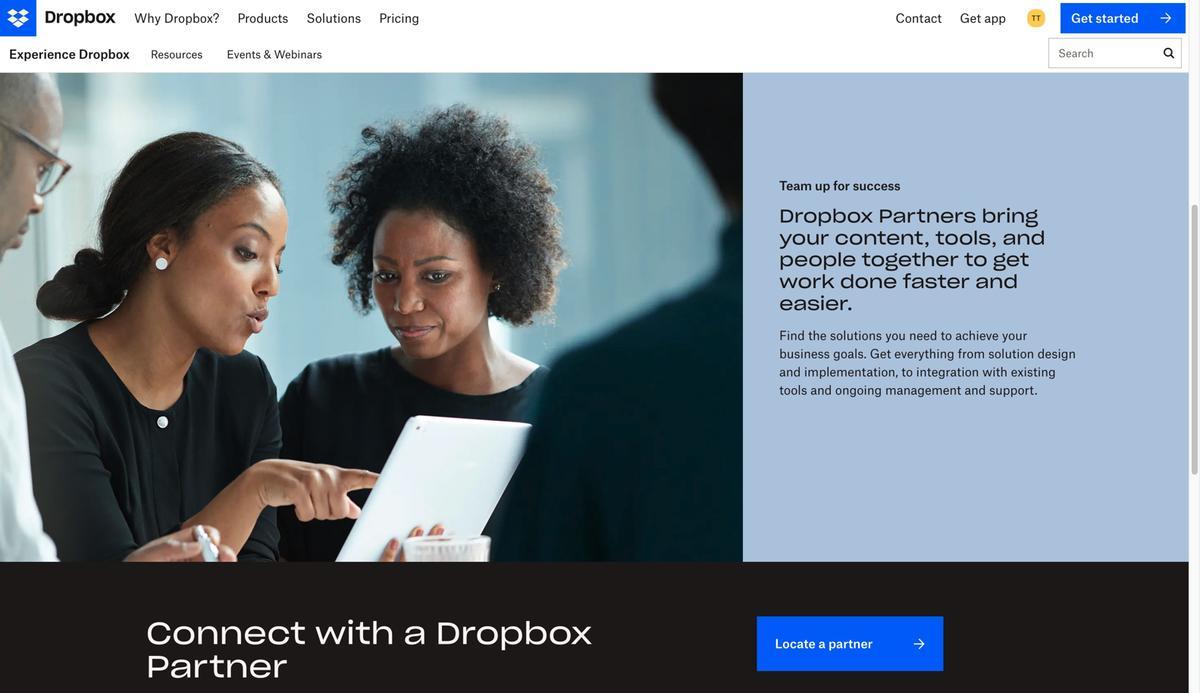 Task type: describe. For each thing, give the bounding box(es) containing it.
you
[[886, 328, 906, 343]]

dropbox partners bring your content, tools, and people together to get work done faster and easier.
[[780, 204, 1046, 315]]

the
[[809, 328, 827, 343]]

faster
[[903, 270, 970, 293]]

why dropbox? button
[[127, 0, 236, 36]]

partner
[[829, 636, 873, 651]]

why
[[139, 11, 165, 25]]

content,
[[835, 226, 930, 249]]

1 horizontal spatial a
[[819, 636, 826, 651]]

started
[[1109, 11, 1151, 25]]

resources link
[[151, 36, 203, 72]]

tools
[[780, 383, 807, 397]]

solutions button
[[311, 0, 390, 36]]

everything
[[895, 346, 955, 361]]

get started link
[[1073, 3, 1186, 33]]

bring
[[982, 204, 1039, 228]]

your inside 'find the solutions you need to achieve your business goals. get everything from solution design and implementation, to integration with existing tools and ongoing management and support.'
[[1002, 328, 1028, 343]]

experience
[[9, 47, 76, 61]]

your inside dropbox partners bring your content, tools, and people together to get work done faster and easier.
[[780, 226, 830, 249]]

get inside 'find the solutions you need to achieve your business goals. get everything from solution design and implementation, to integration with existing tools and ongoing management and support.'
[[870, 346, 891, 361]]

connect with a dropbox partner
[[146, 614, 592, 686]]

locate
[[775, 636, 816, 651]]

connect
[[146, 614, 306, 653]]

sign in link
[[1017, 3, 1058, 33]]

and up tools at the right bottom
[[780, 364, 801, 379]]

webinars
[[274, 48, 322, 61]]

and down tools,
[[976, 270, 1018, 293]]

get app
[[947, 11, 993, 25]]

work
[[780, 270, 835, 293]]

&
[[264, 48, 271, 61]]

get for get app
[[947, 11, 968, 25]]

existing
[[1011, 364, 1056, 379]]

for
[[834, 178, 850, 193]]

tools,
[[936, 226, 998, 249]]

events & webinars link
[[227, 36, 322, 72]]

ongoing
[[836, 383, 882, 397]]

2 vertical spatial to
[[902, 364, 913, 379]]

and right tools,
[[1003, 226, 1046, 249]]

find the solutions you need to achieve your business goals. get everything from solution design and implementation, to integration with existing tools and ongoing management and support.
[[780, 328, 1076, 397]]

locate a partner
[[775, 636, 873, 651]]

up
[[815, 178, 831, 193]]

why dropbox?
[[139, 11, 224, 25]]

done
[[840, 270, 898, 293]]

solutions
[[830, 328, 882, 343]]

find
[[780, 328, 805, 343]]

need
[[909, 328, 938, 343]]

integration
[[917, 364, 979, 379]]

a inside connect with a dropbox partner
[[404, 614, 427, 653]]

team up for success
[[780, 178, 901, 193]]

experience dropbox link
[[0, 36, 139, 72]]

dropbox?
[[169, 11, 224, 25]]

locate a partner link
[[757, 617, 944, 671]]

contact
[[876, 11, 922, 25]]

in
[[1047, 11, 1058, 25]]



Task type: vqa. For each thing, say whether or not it's contained in the screenshot.
the top Dropbox
yes



Task type: locate. For each thing, give the bounding box(es) containing it.
to inside dropbox partners bring your content, tools, and people together to get work done faster and easier.
[[965, 248, 988, 271]]

with
[[983, 364, 1008, 379], [315, 614, 395, 653]]

a
[[404, 614, 427, 653], [819, 636, 826, 651]]

1 horizontal spatial with
[[983, 364, 1008, 379]]

get inside "button"
[[947, 11, 968, 25]]

0 vertical spatial with
[[983, 364, 1008, 379]]

your up the work
[[780, 226, 830, 249]]

app
[[971, 11, 993, 25]]

get left app
[[947, 11, 968, 25]]

get app button
[[934, 0, 1005, 36]]

0 horizontal spatial dropbox
[[79, 47, 130, 61]]

events
[[227, 48, 261, 61]]

0 horizontal spatial to
[[902, 364, 913, 379]]

2 horizontal spatial dropbox
[[780, 204, 873, 228]]

with inside connect with a dropbox partner
[[315, 614, 395, 653]]

0 horizontal spatial get
[[870, 346, 891, 361]]

0 horizontal spatial a
[[404, 614, 427, 653]]

and right tools at the right bottom
[[811, 383, 832, 397]]

sign
[[1017, 11, 1044, 25]]

and
[[1003, 226, 1046, 249], [976, 270, 1018, 293], [780, 364, 801, 379], [811, 383, 832, 397], [965, 383, 986, 397]]

1 vertical spatial dropbox
[[780, 204, 873, 228]]

get started
[[1085, 11, 1151, 25]]

1 horizontal spatial get
[[947, 11, 968, 25]]

dropbox inside dropbox partners bring your content, tools, and people together to get work done faster and easier.
[[780, 204, 873, 228]]

resources
[[151, 48, 203, 61]]

1 horizontal spatial to
[[941, 328, 952, 343]]

design
[[1038, 346, 1076, 361]]

2 vertical spatial dropbox
[[436, 614, 592, 653]]

your
[[780, 226, 830, 249], [1002, 328, 1028, 343]]

2 horizontal spatial to
[[965, 248, 988, 271]]

solution
[[989, 346, 1035, 361]]

0 vertical spatial to
[[965, 248, 988, 271]]

business people discussing at conference table in board room image
[[552, 0, 1189, 16]]

search
[[1059, 47, 1094, 60]]

products
[[248, 11, 299, 25]]

0 horizontal spatial with
[[315, 614, 395, 653]]

search image
[[1164, 48, 1175, 58]]

1 horizontal spatial your
[[1002, 328, 1028, 343]]

and down integration
[[965, 383, 986, 397]]

success
[[853, 178, 901, 193]]

contact button
[[864, 0, 934, 36]]

0 vertical spatial your
[[780, 226, 830, 249]]

pricing
[[402, 11, 442, 25]]

to left the get
[[965, 248, 988, 271]]

1 horizontal spatial dropbox
[[436, 614, 592, 653]]

to up management
[[902, 364, 913, 379]]

get left the started
[[1085, 11, 1106, 25]]

together
[[862, 248, 959, 271]]

get
[[993, 248, 1030, 271]]

to
[[965, 248, 988, 271], [941, 328, 952, 343], [902, 364, 913, 379]]

dropbox inside connect with a dropbox partner
[[436, 614, 592, 653]]

from
[[958, 346, 985, 361]]

dropbox
[[79, 47, 130, 61], [780, 204, 873, 228], [436, 614, 592, 653]]

group of co-workers standing around desk and having meeting image
[[0, 16, 743, 562]]

0 horizontal spatial your
[[780, 226, 830, 249]]

2 horizontal spatial get
[[1085, 11, 1106, 25]]

easier.
[[780, 292, 853, 315]]

sign in
[[1017, 11, 1058, 25]]

team
[[780, 178, 812, 193]]

0 vertical spatial dropbox
[[79, 47, 130, 61]]

1 vertical spatial to
[[941, 328, 952, 343]]

get for get started
[[1085, 11, 1106, 25]]

products button
[[236, 0, 311, 36]]

events & webinars
[[227, 48, 322, 61]]

1 vertical spatial your
[[1002, 328, 1028, 343]]

management
[[886, 383, 962, 397]]

people
[[780, 248, 857, 271]]

partners
[[879, 204, 977, 228]]

implementation,
[[804, 364, 899, 379]]

support.
[[990, 383, 1038, 397]]

get down you
[[870, 346, 891, 361]]

your up solution on the right of the page
[[1002, 328, 1028, 343]]

business
[[780, 346, 830, 361]]

with inside 'find the solutions you need to achieve your business goals. get everything from solution design and implementation, to integration with existing tools and ongoing management and support.'
[[983, 364, 1008, 379]]

partner
[[146, 647, 288, 686]]

to right 'need'
[[941, 328, 952, 343]]

get
[[947, 11, 968, 25], [1085, 11, 1106, 25], [870, 346, 891, 361]]

pricing link
[[390, 0, 454, 36]]

solutions
[[323, 11, 378, 25]]

None search field
[[1050, 39, 1157, 75]]

1 vertical spatial with
[[315, 614, 395, 653]]

experience dropbox
[[9, 47, 130, 61]]

achieve
[[956, 328, 999, 343]]

goals.
[[833, 346, 867, 361]]



